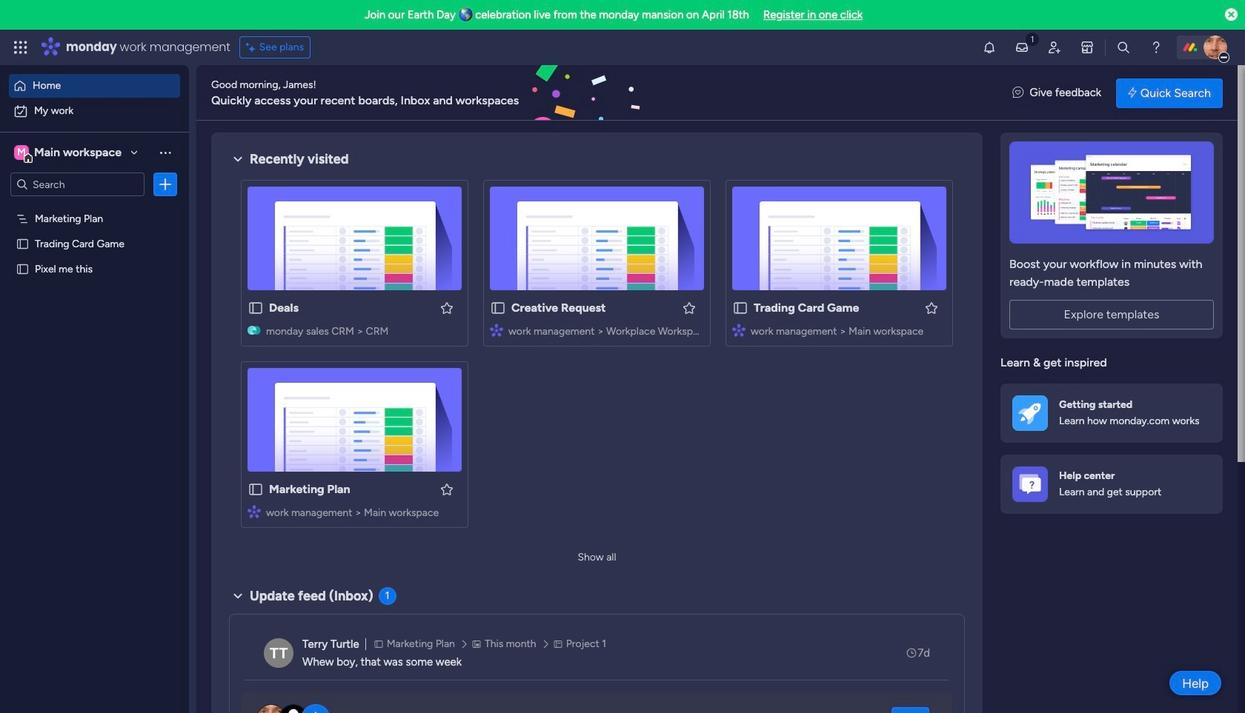 Task type: vqa. For each thing, say whether or not it's contained in the screenshot.
Search In Workspace Field
yes



Task type: describe. For each thing, give the bounding box(es) containing it.
select product image
[[13, 40, 28, 55]]

workspace options image
[[158, 145, 173, 160]]

see plans image
[[246, 39, 259, 56]]

2 horizontal spatial add to favorites image
[[924, 301, 939, 315]]

quick search results list box
[[229, 168, 965, 546]]

close update feed (inbox) image
[[229, 588, 247, 606]]

search everything image
[[1116, 40, 1131, 55]]

1 horizontal spatial add to favorites image
[[682, 301, 697, 315]]

james peterson image
[[1204, 36, 1228, 59]]

1 vertical spatial option
[[9, 99, 180, 123]]

2 vertical spatial option
[[0, 205, 189, 208]]



Task type: locate. For each thing, give the bounding box(es) containing it.
workspace image
[[14, 145, 29, 161]]

0 vertical spatial option
[[9, 74, 180, 98]]

0 horizontal spatial add to favorites image
[[440, 482, 454, 497]]

close recently visited image
[[229, 150, 247, 168]]

terry turtle image
[[264, 639, 294, 669]]

monday marketplace image
[[1080, 40, 1095, 55]]

notifications image
[[982, 40, 997, 55]]

invite members image
[[1048, 40, 1062, 55]]

v2 bolt switch image
[[1128, 85, 1137, 101]]

add to favorites image
[[440, 301, 454, 315]]

update feed image
[[1015, 40, 1030, 55]]

Search in workspace field
[[31, 176, 124, 193]]

list box
[[0, 203, 189, 482]]

templates image image
[[1014, 142, 1210, 244]]

add to favorites image
[[682, 301, 697, 315], [924, 301, 939, 315], [440, 482, 454, 497]]

option
[[9, 74, 180, 98], [9, 99, 180, 123], [0, 205, 189, 208]]

1 element
[[379, 588, 396, 606]]

1 image
[[1026, 30, 1039, 47]]

help image
[[1149, 40, 1164, 55]]

workspace selection element
[[14, 144, 124, 163]]

getting started element
[[1001, 384, 1223, 443]]

public board image
[[248, 300, 264, 317]]

help center element
[[1001, 455, 1223, 514]]

v2 user feedback image
[[1013, 85, 1024, 101]]

options image
[[158, 177, 173, 192]]

public board image
[[16, 236, 30, 251], [16, 262, 30, 276], [490, 300, 506, 317], [732, 300, 749, 317], [248, 482, 264, 498]]



